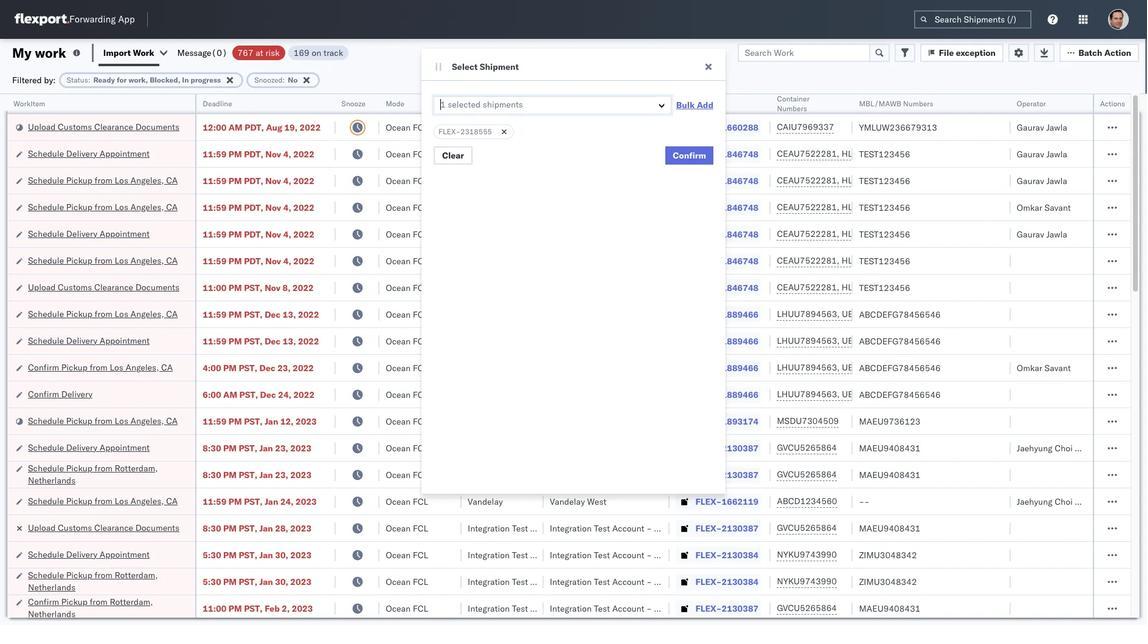 Task type: vqa. For each thing, say whether or not it's contained in the screenshot.
1st "6:47" from the bottom
no



Task type: describe. For each thing, give the bounding box(es) containing it.
4 1846748 from the top
[[722, 229, 759, 240]]

account for confirm pickup from rotterdam, netherlands
[[612, 604, 644, 615]]

4 uetu5238478 from the top
[[842, 389, 901, 400]]

confirm delivery
[[28, 389, 93, 400]]

4 hlxu8034992 from the top
[[906, 229, 966, 240]]

ocean fcl for 12:00 upload customs clearance documents link
[[386, 122, 428, 133]]

1
[[440, 99, 446, 110]]

ocean fcl for schedule delivery appointment link associated with 8:30 pm pst, jan 23, 2023
[[386, 443, 428, 454]]

ca for second schedule pickup from los angeles, ca button from the top of the page
[[166, 202, 178, 213]]

3 lhuu7894563, from the top
[[777, 362, 840, 373]]

jan down the 11:59 pm pst, jan 12, 2023
[[259, 443, 273, 454]]

file exception
[[939, 47, 996, 58]]

1660288
[[722, 122, 759, 133]]

1 uetu5238478 from the top
[[842, 309, 901, 320]]

169 on track
[[294, 47, 343, 58]]

5 schedule from the top
[[28, 255, 64, 266]]

upload customs clearance documents for 12:00 am pdt, aug 19, 2022
[[28, 121, 179, 132]]

schedule delivery appointment for 11:59 pm pst, dec 13, 2022
[[28, 335, 150, 346]]

from for 6th schedule pickup from los angeles, ca button from the top of the page
[[95, 496, 112, 507]]

2 fcl from the top
[[413, 149, 428, 160]]

select shipment
[[452, 61, 519, 72]]

5 hlxu8034992 from the top
[[906, 255, 966, 266]]

3 upload from the top
[[28, 523, 56, 534]]

jawla for schedule delivery appointment
[[1046, 229, 1067, 240]]

ymluw236679313
[[859, 122, 937, 133]]

flexport demo consignee
[[468, 122, 567, 133]]

0 vertical spatial 23,
[[277, 363, 291, 374]]

6 schedule pickup from los angeles, ca button from the top
[[28, 495, 178, 509]]

3 upload customs clearance documents link from the top
[[28, 522, 179, 534]]

28,
[[275, 523, 288, 534]]

2 flex-1889466 from the top
[[695, 336, 759, 347]]

batch action
[[1078, 47, 1131, 58]]

flex
[[676, 99, 690, 108]]

11:00 for 11:00 pm pst, feb 2, 2023
[[203, 604, 226, 615]]

am for pdt,
[[229, 122, 243, 133]]

dec down 11:00 pm pst, nov 8, 2022
[[265, 309, 281, 320]]

10 ocean fcl from the top
[[386, 363, 428, 374]]

abcd1234560
[[777, 496, 837, 507]]

pst, for schedule pickup from los angeles, ca link corresponding to 3rd schedule pickup from los angeles, ca button from the bottom of the page
[[244, 309, 263, 320]]

for
[[117, 75, 127, 84]]

track
[[324, 47, 343, 58]]

6 resize handle column header from the left
[[655, 94, 670, 626]]

ocean for schedule pickup from los angeles, ca link associated with second schedule pickup from los angeles, ca button from the top of the page
[[386, 202, 411, 213]]

2 1846748 from the top
[[722, 175, 759, 186]]

8:30 for schedule delivery appointment
[[203, 443, 221, 454]]

documents for 12:00 am pdt, aug 19, 2022
[[135, 121, 179, 132]]

ocean for schedule delivery appointment link for 11:59 pm pst, dec 13, 2022
[[386, 336, 411, 347]]

jan up 28,
[[265, 497, 278, 508]]

10 fcl from the top
[[413, 363, 428, 374]]

on
[[312, 47, 321, 58]]

11:59 for schedule pickup from los angeles, ca link for fourth schedule pickup from los angeles, ca button from the bottom
[[203, 256, 226, 267]]

from for first schedule pickup from los angeles, ca button from the top of the page
[[95, 175, 112, 186]]

3 customs from the top
[[58, 523, 92, 534]]

add
[[697, 100, 713, 111]]

1 schedule delivery appointment link from the top
[[28, 147, 150, 160]]

1 11:59 pm pdt, nov 4, 2022 from the top
[[203, 149, 314, 160]]

169
[[294, 47, 309, 58]]

integration for schedule pickup from rotterdam, netherlands
[[550, 577, 592, 588]]

jan up 11:59 pm pst, jan 24, 2023
[[259, 470, 273, 481]]

2318555
[[460, 127, 492, 136]]

1 flex-1889466 from the top
[[695, 309, 759, 320]]

delivery for 5:30 pm pst, jan 30, 2023
[[66, 549, 97, 560]]

flex-2130384 for schedule delivery appointment
[[695, 550, 759, 561]]

12:00
[[203, 122, 226, 133]]

2 hlxu8034992 from the top
[[906, 175, 966, 186]]

integration test account - karl lagerfeld for schedule pickup from rotterdam, netherlands
[[550, 577, 708, 588]]

23, for schedule pickup from rotterdam, netherlands
[[275, 470, 288, 481]]

angeles, for schedule pickup from los angeles, ca link corresponding to 3rd schedule pickup from los angeles, ca button from the bottom of the page
[[130, 309, 164, 320]]

11:59 pm pst, jan 12, 2023
[[203, 416, 317, 427]]

container numbers
[[777, 94, 809, 113]]

pst, for schedule pickup from los angeles, ca link associated with 6th schedule pickup from los angeles, ca button from the top of the page
[[244, 497, 263, 508]]

16 ocean fcl from the top
[[386, 523, 428, 534]]

workitem
[[13, 99, 45, 108]]

ca for 6th schedule pickup from los angeles, ca button from the top of the page
[[166, 496, 178, 507]]

2 lhuu7894563, uetu5238478 from the top
[[777, 336, 901, 347]]

flex id
[[676, 99, 699, 108]]

1 lagerfeld from the top
[[672, 523, 708, 534]]

3 1846748 from the top
[[722, 202, 759, 213]]

gvcu5265864 for schedule pickup from rotterdam, netherlands
[[777, 470, 837, 480]]

1 4, from the top
[[283, 149, 291, 160]]

1 abcdefg78456546 from the top
[[859, 309, 941, 320]]

schedule pickup from rotterdam, netherlands button for 8:30 pm pst, jan 23, 2023
[[28, 463, 180, 488]]

batch
[[1078, 47, 1102, 58]]

exception
[[956, 47, 996, 58]]

19,
[[284, 122, 297, 133]]

(0)
[[211, 47, 227, 58]]

selected
[[448, 99, 481, 110]]

flex-1662119
[[695, 497, 759, 508]]

bulk
[[676, 100, 695, 111]]

5:30 pm pst, jan 30, 2023 for schedule pickup from rotterdam, netherlands
[[203, 577, 311, 588]]

3 flex-2130387 from the top
[[695, 523, 759, 534]]

hlxu6269489, for second schedule pickup from los angeles, ca button from the top of the page
[[842, 202, 904, 213]]

schedule delivery appointment link for 5:30 pm pst, jan 30, 2023
[[28, 549, 150, 561]]

app
[[118, 14, 135, 25]]

forwarding
[[69, 14, 116, 25]]

risk
[[265, 47, 280, 58]]

mbl/mawb
[[859, 99, 901, 108]]

30, for schedule pickup from rotterdam, netherlands
[[275, 577, 288, 588]]

flex- 2318555
[[438, 127, 492, 136]]

4 1889466 from the top
[[722, 390, 759, 400]]

1 hlxu6269489, from the top
[[842, 148, 904, 159]]

1 integration test account - karl lagerfeld from the top
[[550, 523, 708, 534]]

2023 up 8:30 pm pst, jan 28, 2023 on the left bottom of page
[[296, 497, 317, 508]]

2023 up 11:00 pm pst, feb 2, 2023
[[290, 577, 311, 588]]

1 schedule from the top
[[28, 148, 64, 159]]

jaehyung
[[1017, 443, 1052, 454]]

1 karl from the top
[[654, 523, 670, 534]]

shipment
[[480, 61, 519, 72]]

work,
[[129, 75, 148, 84]]

client
[[468, 99, 487, 108]]

caiu7969337
[[777, 122, 834, 133]]

12:00 am pdt, aug 19, 2022
[[203, 122, 321, 133]]

4 abcdefg78456546 from the top
[[859, 390, 941, 400]]

2 schedule pickup from los angeles, ca button from the top
[[28, 201, 178, 214]]

gaurav for upload customs clearance documents
[[1017, 122, 1044, 133]]

customs for 11:00 pm pst, nov 8, 2022
[[58, 282, 92, 293]]

4 ceau7522281, hlxu6269489, hlxu8034992 from the top
[[777, 229, 966, 240]]

schedule pickup from los angeles, ca link for 3rd schedule pickup from los angeles, ca button from the bottom of the page
[[28, 308, 178, 320]]

2 1889466 from the top
[[722, 336, 759, 347]]

ocean for 12:00 upload customs clearance documents link
[[386, 122, 411, 133]]

choi
[[1055, 443, 1073, 454]]

appointment for 11:59 pm pdt, nov 4, 2022
[[100, 228, 150, 239]]

11:00 pm pst, nov 8, 2022
[[203, 282, 314, 293]]

omkar for lhuu7894563, uetu5238478
[[1017, 363, 1042, 374]]

13 schedule from the top
[[28, 570, 64, 581]]

11:59 for schedule pickup from los angeles, ca link associated with 6th schedule pickup from los angeles, ca button from the top of the page
[[203, 497, 226, 508]]

1 2130387 from the top
[[722, 443, 759, 454]]

select
[[452, 61, 478, 72]]

1 appointment from the top
[[100, 148, 150, 159]]

forwarding app
[[69, 14, 135, 25]]

1 lhuu7894563, from the top
[[777, 309, 840, 320]]

fcl for schedule pickup from los angeles, ca link corresponding to 2nd schedule pickup from los angeles, ca button from the bottom of the page
[[413, 416, 428, 427]]

flex id button
[[670, 97, 759, 109]]

operator
[[1017, 99, 1046, 108]]

angeles, for schedule pickup from los angeles, ca link related to first schedule pickup from los angeles, ca button from the top of the page
[[130, 175, 164, 186]]

integration for schedule delivery appointment
[[550, 550, 592, 561]]

jaehyung choi - test origin agent
[[1017, 443, 1147, 454]]

mode
[[386, 99, 404, 108]]

pickup for schedule pickup from los angeles, ca link corresponding to 2nd schedule pickup from los angeles, ca button from the bottom of the page
[[66, 416, 92, 427]]

ocean for schedule delivery appointment link for 11:59 pm pdt, nov 4, 2022
[[386, 229, 411, 240]]

status
[[67, 75, 88, 84]]

flex-1846748 for upload customs clearance documents link for 11:00
[[695, 282, 759, 293]]

confirm pickup from los angeles, ca link
[[28, 362, 173, 374]]

1 1889466 from the top
[[722, 309, 759, 320]]

5 1846748 from the top
[[722, 256, 759, 267]]

ocean for confirm pickup from rotterdam, netherlands link at bottom
[[386, 604, 411, 615]]

1 integration from the top
[[550, 523, 592, 534]]

1 flex-2130387 from the top
[[695, 443, 759, 454]]

confirm pickup from rotterdam, netherlands
[[28, 597, 153, 620]]

hlxu6269489, for fourth schedule pickup from los angeles, ca button from the bottom
[[842, 255, 904, 266]]

at
[[256, 47, 263, 58]]

1 schedule delivery appointment from the top
[[28, 148, 150, 159]]

10 schedule from the top
[[28, 463, 64, 474]]

1893174
[[722, 416, 759, 427]]

3 clearance from the top
[[94, 523, 133, 534]]

customs for 12:00 am pdt, aug 19, 2022
[[58, 121, 92, 132]]

3 gvcu5265864 from the top
[[777, 523, 837, 534]]

by:
[[44, 75, 56, 85]]

3 resize handle column header from the left
[[365, 94, 380, 626]]

west
[[587, 497, 607, 508]]

1 11:59 from the top
[[203, 149, 226, 160]]

2 jawla from the top
[[1046, 149, 1067, 160]]

ocean for schedule delivery appointment link related to 5:30 pm pst, jan 30, 2023
[[386, 550, 411, 561]]

2 uetu5238478 from the top
[[842, 336, 901, 347]]

5:30 for schedule delivery appointment
[[203, 550, 221, 561]]

ceau7522281, for upload customs clearance documents "button" corresponding to 11:00 pm pst, nov 8, 2022
[[777, 282, 839, 293]]

progress
[[191, 75, 221, 84]]

5 resize handle column header from the left
[[529, 94, 544, 626]]

am for pst,
[[223, 390, 237, 400]]

fcl for schedule pickup from los angeles, ca link associated with 6th schedule pickup from los angeles, ca button from the top of the page
[[413, 497, 428, 508]]

fcl for schedule delivery appointment link for 11:59 pm pst, dec 13, 2022
[[413, 336, 428, 347]]

ocean fcl for schedule delivery appointment link for 11:59 pm pdt, nov 4, 2022
[[386, 229, 428, 240]]

767
[[238, 47, 253, 58]]

omkar savant for ceau7522281, hlxu6269489, hlxu8034992
[[1017, 202, 1071, 213]]

gvcu5265864 for confirm pickup from rotterdam, netherlands
[[777, 603, 837, 614]]

schedule delivery appointment link for 11:59 pm pst, dec 13, 2022
[[28, 335, 150, 347]]

2 lhuu7894563, from the top
[[777, 336, 840, 347]]

angeles, for schedule pickup from los angeles, ca link for fourth schedule pickup from los angeles, ca button from the bottom
[[130, 255, 164, 266]]

flexport
[[468, 122, 500, 133]]

filtered by:
[[12, 75, 56, 85]]

netherlands for 5:30
[[28, 582, 76, 593]]

schedule delivery appointment button for 11:59 pm pdt, nov 4, 2022
[[28, 228, 150, 241]]

mode button
[[380, 97, 449, 109]]

2 schedule from the top
[[28, 175, 64, 186]]

2023 down 12,
[[290, 443, 311, 454]]

4 2130387 from the top
[[722, 604, 759, 615]]

3 8:30 from the top
[[203, 523, 221, 534]]

maeu9736123
[[859, 416, 920, 427]]

11 schedule from the top
[[28, 496, 64, 507]]

from for fourth schedule pickup from los angeles, ca button from the bottom
[[95, 255, 112, 266]]

pickup for schedule pickup from los angeles, ca link associated with 6th schedule pickup from los angeles, ca button from the top of the page
[[66, 496, 92, 507]]

1 test123456 from the top
[[859, 149, 910, 160]]

2022 for schedule delivery appointment link for 11:59 pm pst, dec 13, 2022
[[298, 336, 319, 347]]

msdu7304509
[[777, 416, 839, 427]]

2023 right 12,
[[296, 416, 317, 427]]

2022 for schedule pickup from los angeles, ca link corresponding to 3rd schedule pickup from los angeles, ca button from the bottom of the page
[[298, 309, 319, 320]]

11:00 for 11:00 pm pst, nov 8, 2022
[[203, 282, 226, 293]]

flex-1893174
[[695, 416, 759, 427]]

Search Shipments (/) text field
[[914, 10, 1031, 29]]

2 gaurav jawla from the top
[[1017, 149, 1067, 160]]

3 lhuu7894563, uetu5238478 from the top
[[777, 362, 901, 373]]

1 account from the top
[[612, 523, 644, 534]]

8 schedule from the top
[[28, 416, 64, 427]]

1 resize handle column header from the left
[[181, 94, 195, 626]]

11 fcl from the top
[[413, 390, 428, 400]]

5 ceau7522281, hlxu6269489, hlxu8034992 from the top
[[777, 255, 966, 266]]

bosch
[[468, 149, 492, 160]]

ocean for schedule pickup from los angeles, ca link corresponding to 3rd schedule pickup from los angeles, ca button from the bottom of the page
[[386, 309, 411, 320]]

12 schedule from the top
[[28, 549, 64, 560]]

pst, for schedule delivery appointment link for 11:59 pm pst, dec 13, 2022
[[244, 336, 263, 347]]

confirm pickup from rotterdam, netherlands link
[[28, 596, 180, 621]]

container
[[777, 94, 809, 103]]

actions
[[1100, 99, 1125, 108]]

file
[[939, 47, 954, 58]]

11 resize handle column header from the left
[[1116, 94, 1131, 626]]

8 resize handle column header from the left
[[838, 94, 853, 626]]

5 schedule pickup from los angeles, ca button from the top
[[28, 415, 178, 428]]

4 schedule pickup from los angeles, ca button from the top
[[28, 308, 178, 321]]

account for schedule delivery appointment
[[612, 550, 644, 561]]

3 ceau7522281, hlxu6269489, hlxu8034992 from the top
[[777, 202, 966, 213]]

pdt, for schedule pickup from los angeles, ca link for fourth schedule pickup from los angeles, ca button from the bottom
[[244, 256, 263, 267]]

pst, for schedule pickup from rotterdam, netherlands link related to 8:30
[[239, 470, 257, 481]]

consignee
[[527, 122, 567, 133]]

2 resize handle column header from the left
[[321, 94, 335, 626]]

confirm pickup from los angeles, ca
[[28, 362, 173, 373]]

: for status
[[88, 75, 90, 84]]

767 at risk
[[238, 47, 280, 58]]

8:30 pm pst, jan 28, 2023
[[203, 523, 311, 534]]

3 abcdefg78456546 from the top
[[859, 363, 941, 374]]

schedule delivery appointment button for 11:59 pm pst, dec 13, 2022
[[28, 335, 150, 348]]

in
[[182, 75, 189, 84]]

7 schedule from the top
[[28, 335, 64, 346]]

3 schedule pickup from los angeles, ca button from the top
[[28, 255, 178, 268]]

2023 down 8:30 pm pst, jan 28, 2023 on the left bottom of page
[[290, 550, 311, 561]]

dec up the 11:59 pm pst, jan 12, 2023
[[260, 390, 276, 400]]

24, for 2023
[[280, 497, 293, 508]]

my
[[12, 44, 32, 61]]

schedule pickup from los angeles, ca link for first schedule pickup from los angeles, ca button from the top of the page
[[28, 174, 178, 186]]

16 fcl from the top
[[413, 523, 428, 534]]

pst, for schedule delivery appointment link related to 5:30 pm pst, jan 30, 2023
[[239, 550, 257, 561]]

schedule pickup from rotterdam, netherlands for 8:30 pm pst, jan 23, 2023
[[28, 463, 158, 486]]

flexport. image
[[15, 13, 69, 26]]

jan left 28,
[[259, 523, 273, 534]]

2022 for schedule pickup from los angeles, ca link associated with second schedule pickup from los angeles, ca button from the top of the page
[[293, 202, 314, 213]]

4 flex-1846748 from the top
[[695, 229, 759, 240]]

1 schedule pickup from los angeles, ca button from the top
[[28, 174, 178, 188]]

2 abcdefg78456546 from the top
[[859, 336, 941, 347]]

ocean fcl for schedule pickup from los angeles, ca link associated with 6th schedule pickup from los angeles, ca button from the top of the page
[[386, 497, 428, 508]]

dec up 6:00 am pst, dec 24, 2022
[[259, 363, 275, 374]]

1 ceau7522281, hlxu6269489, hlxu8034992 from the top
[[777, 148, 966, 159]]

message
[[177, 47, 211, 58]]

6:00
[[203, 390, 221, 400]]

bulk add
[[676, 100, 713, 111]]

clear
[[442, 150, 464, 161]]

flex-1660288
[[695, 122, 759, 133]]

work
[[133, 47, 154, 58]]

pickup for schedule pickup from los angeles, ca link corresponding to 3rd schedule pickup from los angeles, ca button from the bottom of the page
[[66, 309, 92, 320]]

zimu3048342 for schedule pickup from rotterdam, netherlands
[[859, 577, 917, 588]]

nyku9743990 for schedule pickup from rotterdam, netherlands
[[777, 577, 837, 587]]



Task type: locate. For each thing, give the bounding box(es) containing it.
23, down 12,
[[275, 443, 288, 454]]

1 vertical spatial 13,
[[283, 336, 296, 347]]

2 ceau7522281, hlxu6269489, hlxu8034992 from the top
[[777, 175, 966, 186]]

flex-1660288 button
[[676, 119, 761, 136], [676, 119, 761, 136]]

30, down 28,
[[275, 550, 288, 561]]

3 gaurav from the top
[[1017, 175, 1044, 186]]

bosch ocean test
[[468, 149, 537, 160]]

0 vertical spatial upload
[[28, 121, 56, 132]]

4 ceau7522281, from the top
[[777, 229, 839, 240]]

numbers inside container numbers
[[777, 104, 807, 113]]

3 fcl from the top
[[413, 175, 428, 186]]

3 maeu9408431 from the top
[[859, 523, 920, 534]]

4 11:59 from the top
[[203, 229, 226, 240]]

numbers down container on the right of the page
[[777, 104, 807, 113]]

11:59 pm pst, dec 13, 2022 down 11:00 pm pst, nov 8, 2022
[[203, 309, 319, 320]]

1 ceau7522281, from the top
[[777, 148, 839, 159]]

1 vertical spatial 23,
[[275, 443, 288, 454]]

schedule pickup from rotterdam, netherlands link for 8:30
[[28, 463, 180, 487]]

3 schedule from the top
[[28, 202, 64, 213]]

: left ready
[[88, 75, 90, 84]]

0 vertical spatial --
[[550, 122, 560, 133]]

1 customs from the top
[[58, 121, 92, 132]]

13 fcl from the top
[[413, 443, 428, 454]]

filtered
[[12, 75, 42, 85]]

5 4, from the top
[[283, 256, 291, 267]]

6:00 am pst, dec 24, 2022
[[203, 390, 315, 400]]

12 fcl from the top
[[413, 416, 428, 427]]

account for schedule pickup from rotterdam, netherlands
[[612, 577, 644, 588]]

0 vertical spatial 13,
[[283, 309, 296, 320]]

0 vertical spatial omkar
[[1017, 202, 1042, 213]]

3 documents from the top
[[135, 523, 179, 534]]

1 vertical spatial customs
[[58, 282, 92, 293]]

flex-2130384 for schedule pickup from rotterdam, netherlands
[[695, 577, 759, 588]]

2 account from the top
[[612, 550, 644, 561]]

1 vertical spatial 30,
[[275, 577, 288, 588]]

message (0)
[[177, 47, 227, 58]]

5:30 pm pst, jan 30, 2023 for schedule delivery appointment
[[203, 550, 311, 561]]

24, up 12,
[[278, 390, 291, 400]]

upload customs clearance documents
[[28, 121, 179, 132], [28, 282, 179, 293], [28, 523, 179, 534]]

ocean for schedule pickup from rotterdam, netherlands link related to 8:30
[[386, 470, 411, 481]]

ocean fcl for schedule pickup from rotterdam, netherlands link related to 8:30
[[386, 470, 428, 481]]

8:30 up 11:59 pm pst, jan 24, 2023
[[203, 470, 221, 481]]

3 appointment from the top
[[100, 335, 150, 346]]

los for fourth schedule pickup from los angeles, ca button from the bottom
[[115, 255, 128, 266]]

2 omkar savant from the top
[[1017, 363, 1071, 374]]

4 gvcu5265864 from the top
[[777, 603, 837, 614]]

batch action button
[[1060, 43, 1139, 62]]

3 schedule delivery appointment from the top
[[28, 335, 150, 346]]

pickup for schedule pickup from rotterdam, netherlands link related to 8:30
[[66, 463, 92, 474]]

0 vertical spatial 5:30
[[203, 550, 221, 561]]

2 vertical spatial customs
[[58, 523, 92, 534]]

2 2130387 from the top
[[722, 470, 759, 481]]

clearance for 11:00 pm pst, nov 8, 2022
[[94, 282, 133, 293]]

5:30 pm pst, jan 30, 2023 down 8:30 pm pst, jan 28, 2023 on the left bottom of page
[[203, 550, 311, 561]]

3 uetu5238478 from the top
[[842, 362, 901, 373]]

0 vertical spatial savant
[[1045, 202, 1071, 213]]

pst, up 8:30 pm pst, jan 28, 2023 on the left bottom of page
[[244, 497, 263, 508]]

0 vertical spatial schedule pickup from rotterdam, netherlands
[[28, 463, 158, 486]]

ceau7522281, for fourth schedule pickup from los angeles, ca button from the bottom
[[777, 255, 839, 266]]

2 vertical spatial 23,
[[275, 470, 288, 481]]

forwarding app link
[[15, 13, 135, 26]]

pickup inside the confirm pickup from rotterdam, netherlands
[[61, 597, 88, 608]]

snoozed
[[254, 75, 283, 84]]

8:30 down the 6:00
[[203, 443, 221, 454]]

ocean
[[386, 122, 411, 133], [386, 149, 411, 160], [494, 149, 519, 160], [386, 175, 411, 186], [386, 202, 411, 213], [386, 229, 411, 240], [386, 256, 411, 267], [386, 282, 411, 293], [386, 309, 411, 320], [386, 336, 411, 347], [386, 363, 411, 374], [386, 390, 411, 400], [386, 416, 411, 427], [386, 443, 411, 454], [386, 470, 411, 481], [386, 497, 411, 508], [386, 523, 411, 534], [386, 550, 411, 561], [386, 577, 411, 588], [386, 604, 411, 615]]

zimu3048342
[[859, 550, 917, 561], [859, 577, 917, 588]]

1 vertical spatial clearance
[[94, 282, 133, 293]]

pst, up 4:00 pm pst, dec 23, 2022
[[244, 336, 263, 347]]

container numbers button
[[771, 92, 841, 114]]

schedule pickup from los angeles, ca for schedule pickup from los angeles, ca link corresponding to 3rd schedule pickup from los angeles, ca button from the bottom of the page
[[28, 309, 178, 320]]

1 schedule pickup from rotterdam, netherlands from the top
[[28, 463, 158, 486]]

nyku9743990 for schedule delivery appointment
[[777, 550, 837, 561]]

2 test123456 from the top
[[859, 175, 910, 186]]

jan down 8:30 pm pst, jan 28, 2023 on the left bottom of page
[[259, 550, 273, 561]]

0 vertical spatial 24,
[[278, 390, 291, 400]]

clearance
[[94, 121, 133, 132], [94, 282, 133, 293], [94, 523, 133, 534]]

nyku9743990
[[777, 550, 837, 561], [777, 577, 837, 587]]

1 upload customs clearance documents from the top
[[28, 121, 179, 132]]

0 horizontal spatial --
[[550, 122, 560, 133]]

30, up 2,
[[275, 577, 288, 588]]

6 schedule pickup from los angeles, ca link from the top
[[28, 495, 178, 508]]

delivery for 8:30 pm pst, jan 23, 2023
[[66, 442, 97, 453]]

numbers up ymluw236679313
[[903, 99, 933, 108]]

confirm for confirm delivery
[[28, 389, 59, 400]]

1 vertical spatial 24,
[[280, 497, 293, 508]]

1 vertical spatial 11:00
[[203, 604, 226, 615]]

4:00 pm pst, dec 23, 2022
[[203, 363, 314, 374]]

import work
[[103, 47, 154, 58]]

3 flex-1889466 from the top
[[695, 363, 759, 374]]

1 vertical spatial schedule pickup from rotterdam, netherlands
[[28, 570, 158, 593]]

integration
[[550, 523, 592, 534], [550, 550, 592, 561], [550, 577, 592, 588], [550, 604, 592, 615]]

0 vertical spatial 5:30 pm pst, jan 30, 2023
[[203, 550, 311, 561]]

mbl/mawb numbers button
[[853, 97, 998, 109]]

schedule pickup from los angeles, ca link for fourth schedule pickup from los angeles, ca button from the bottom
[[28, 255, 178, 267]]

2 vertical spatial upload customs clearance documents link
[[28, 522, 179, 534]]

flex-1846748 for schedule pickup from los angeles, ca link associated with second schedule pickup from los angeles, ca button from the top of the page
[[695, 202, 759, 213]]

0 vertical spatial upload customs clearance documents link
[[28, 121, 179, 133]]

0 vertical spatial clearance
[[94, 121, 133, 132]]

los for second schedule pickup from los angeles, ca button from the top of the page
[[115, 202, 128, 213]]

ceau7522281, hlxu6269489, hlxu8034992
[[777, 148, 966, 159], [777, 175, 966, 186], [777, 202, 966, 213], [777, 229, 966, 240], [777, 255, 966, 266], [777, 282, 966, 293]]

schedule pickup from los angeles, ca for schedule pickup from los angeles, ca link related to first schedule pickup from los angeles, ca button from the top of the page
[[28, 175, 178, 186]]

0 vertical spatial am
[[229, 122, 243, 133]]

5 hlxu6269489, from the top
[[842, 255, 904, 266]]

0 vertical spatial netherlands
[[28, 475, 76, 486]]

pdt, for 12:00 upload customs clearance documents link
[[245, 122, 264, 133]]

pst, left "8,"
[[244, 282, 263, 293]]

gvcu5265864
[[777, 443, 837, 454], [777, 470, 837, 480], [777, 523, 837, 534], [777, 603, 837, 614]]

4 lagerfeld from the top
[[672, 604, 708, 615]]

1 vertical spatial upload customs clearance documents
[[28, 282, 179, 293]]

2 ocean fcl from the top
[[386, 149, 428, 160]]

4 integration from the top
[[550, 604, 592, 615]]

angeles, for schedule pickup from los angeles, ca link corresponding to 2nd schedule pickup from los angeles, ca button from the bottom of the page
[[130, 416, 164, 427]]

1 maeu9408431 from the top
[[859, 443, 920, 454]]

0 vertical spatial flex-2130384
[[695, 550, 759, 561]]

documents
[[135, 121, 179, 132], [135, 282, 179, 293], [135, 523, 179, 534]]

2 vertical spatial upload
[[28, 523, 56, 534]]

ca for first schedule pickup from los angeles, ca button from the top of the page
[[166, 175, 178, 186]]

1 selected shipments
[[440, 99, 523, 110]]

1 vertical spatial nyku9743990
[[777, 577, 837, 587]]

demo
[[502, 122, 524, 133]]

netherlands for 8:30
[[28, 475, 76, 486]]

1 vertical spatial schedule pickup from rotterdam, netherlands link
[[28, 570, 180, 594]]

5:30 pm pst, jan 30, 2023 up 11:00 pm pst, feb 2, 2023
[[203, 577, 311, 588]]

flex-2130387
[[695, 443, 759, 454], [695, 470, 759, 481], [695, 523, 759, 534], [695, 604, 759, 615]]

flex-1893174 button
[[676, 413, 761, 430], [676, 413, 761, 430]]

1 vertical spatial upload customs clearance documents button
[[28, 281, 179, 295]]

nov for first schedule pickup from los angeles, ca button from the top of the page
[[265, 175, 281, 186]]

vandelay
[[468, 497, 503, 508], [550, 497, 585, 508]]

delivery for 11:59 pm pst, dec 13, 2022
[[66, 335, 97, 346]]

24, up 28,
[[280, 497, 293, 508]]

1 vertical spatial schedule pickup from rotterdam, netherlands button
[[28, 570, 180, 595]]

pst, up 11:00 pm pst, feb 2, 2023
[[239, 577, 257, 588]]

2 11:00 from the top
[[203, 604, 226, 615]]

pst, down 11:59 pm pst, jan 24, 2023
[[239, 523, 257, 534]]

1 horizontal spatial :
[[283, 75, 285, 84]]

shipments
[[483, 99, 523, 110]]

5 ocean fcl from the top
[[386, 229, 428, 240]]

2 documents from the top
[[135, 282, 179, 293]]

los for 6th schedule pickup from los angeles, ca button from the top of the page
[[115, 496, 128, 507]]

1 vertical spatial am
[[223, 390, 237, 400]]

4 schedule pickup from los angeles, ca link from the top
[[28, 308, 178, 320]]

23, up 11:59 pm pst, jan 24, 2023
[[275, 470, 288, 481]]

aug
[[266, 122, 282, 133]]

2 schedule delivery appointment button from the top
[[28, 228, 150, 241]]

0 vertical spatial 2130384
[[722, 550, 759, 561]]

5 appointment from the top
[[100, 549, 150, 560]]

18 fcl from the top
[[413, 577, 428, 588]]

2 flex-2130387 from the top
[[695, 470, 759, 481]]

11:00
[[203, 282, 226, 293], [203, 604, 226, 615]]

5:30 for schedule pickup from rotterdam, netherlands
[[203, 577, 221, 588]]

los
[[115, 175, 128, 186], [115, 202, 128, 213], [115, 255, 128, 266], [115, 309, 128, 320], [110, 362, 123, 373], [115, 416, 128, 427], [115, 496, 128, 507]]

schedule pickup from rotterdam, netherlands link
[[28, 463, 180, 487], [28, 570, 180, 594]]

pst,
[[244, 282, 263, 293], [244, 309, 263, 320], [244, 336, 263, 347], [239, 363, 257, 374], [239, 390, 258, 400], [244, 416, 263, 427], [239, 443, 257, 454], [239, 470, 257, 481], [244, 497, 263, 508], [239, 523, 257, 534], [239, 550, 257, 561], [239, 577, 257, 588], [244, 604, 263, 615]]

confirm for confirm pickup from rotterdam, netherlands
[[28, 597, 59, 608]]

pm
[[229, 149, 242, 160], [229, 175, 242, 186], [229, 202, 242, 213], [229, 229, 242, 240], [229, 256, 242, 267], [229, 282, 242, 293], [229, 309, 242, 320], [229, 336, 242, 347], [223, 363, 237, 374], [229, 416, 242, 427], [223, 443, 237, 454], [223, 470, 237, 481], [229, 497, 242, 508], [223, 523, 237, 534], [223, 550, 237, 561], [223, 577, 237, 588], [229, 604, 242, 615]]

abcdefg78456546
[[859, 309, 941, 320], [859, 336, 941, 347], [859, 363, 941, 374], [859, 390, 941, 400]]

3 lagerfeld from the top
[[672, 577, 708, 588]]

4 schedule delivery appointment button from the top
[[28, 442, 150, 455]]

customs
[[58, 121, 92, 132], [58, 282, 92, 293], [58, 523, 92, 534]]

3 4, from the top
[[283, 202, 291, 213]]

pst, left feb
[[244, 604, 263, 615]]

5 schedule delivery appointment link from the top
[[28, 549, 150, 561]]

2 clearance from the top
[[94, 282, 133, 293]]

1 vertical spatial zimu3048342
[[859, 577, 917, 588]]

status : ready for work, blocked, in progress
[[67, 75, 221, 84]]

2 vertical spatial upload customs clearance documents
[[28, 523, 179, 534]]

vandelay for vandelay west
[[550, 497, 585, 508]]

0 horizontal spatial vandelay
[[468, 497, 503, 508]]

schedule pickup from los angeles, ca for schedule pickup from los angeles, ca link corresponding to 2nd schedule pickup from los angeles, ca button from the bottom of the page
[[28, 416, 178, 427]]

2023 right 2,
[[292, 604, 313, 615]]

1 vertical spatial --
[[859, 497, 870, 508]]

ca for 2nd schedule pickup from los angeles, ca button from the bottom of the page
[[166, 416, 178, 427]]

confirm delivery button
[[28, 388, 93, 402]]

18 ocean fcl from the top
[[386, 577, 428, 588]]

dec
[[265, 309, 281, 320], [265, 336, 281, 347], [259, 363, 275, 374], [260, 390, 276, 400]]

-- right abcd1234560 at the right bottom of the page
[[859, 497, 870, 508]]

pst, up 6:00 am pst, dec 24, 2022
[[239, 363, 257, 374]]

snooze
[[342, 99, 365, 108]]

hlxu8034992
[[906, 148, 966, 159], [906, 175, 966, 186], [906, 202, 966, 213], [906, 229, 966, 240], [906, 255, 966, 266], [906, 282, 966, 293]]

1 vertical spatial 2130384
[[722, 577, 759, 588]]

confirm inside the confirm pickup from rotterdam, netherlands
[[28, 597, 59, 608]]

account
[[612, 523, 644, 534], [612, 550, 644, 561], [612, 577, 644, 588], [612, 604, 644, 615]]

netherlands for 11:00
[[28, 609, 76, 620]]

netherlands inside the confirm pickup from rotterdam, netherlands
[[28, 609, 76, 620]]

fcl for schedule delivery appointment link associated with 8:30 pm pst, jan 23, 2023
[[413, 443, 428, 454]]

2 schedule pickup from rotterdam, netherlands link from the top
[[28, 570, 180, 594]]

upload customs clearance documents button for 12:00 am pdt, aug 19, 2022
[[28, 121, 179, 134]]

15 ocean fcl from the top
[[386, 497, 428, 508]]

3 jawla from the top
[[1046, 175, 1067, 186]]

0 vertical spatial documents
[[135, 121, 179, 132]]

schedule delivery appointment link
[[28, 147, 150, 160], [28, 228, 150, 240], [28, 335, 150, 347], [28, 442, 150, 454], [28, 549, 150, 561]]

1 vertical spatial documents
[[135, 282, 179, 293]]

2 vertical spatial rotterdam,
[[110, 597, 153, 608]]

no
[[288, 75, 298, 84]]

1 vertical spatial flex-2130384
[[695, 577, 759, 588]]

hlxu6269489,
[[842, 148, 904, 159], [842, 175, 904, 186], [842, 202, 904, 213], [842, 229, 904, 240], [842, 255, 904, 266], [842, 282, 904, 293]]

pst, for upload customs clearance documents link for 11:00
[[244, 282, 263, 293]]

schedule
[[28, 148, 64, 159], [28, 175, 64, 186], [28, 202, 64, 213], [28, 228, 64, 239], [28, 255, 64, 266], [28, 309, 64, 320], [28, 335, 64, 346], [28, 416, 64, 427], [28, 442, 64, 453], [28, 463, 64, 474], [28, 496, 64, 507], [28, 549, 64, 560], [28, 570, 64, 581]]

4 jawla from the top
[[1046, 229, 1067, 240]]

1 gvcu5265864 from the top
[[777, 443, 837, 454]]

: for snoozed
[[283, 75, 285, 84]]

2 flex-2130384 from the top
[[695, 577, 759, 588]]

integration for confirm pickup from rotterdam, netherlands
[[550, 604, 592, 615]]

1 ocean fcl from the top
[[386, 122, 428, 133]]

ocean fcl for schedule pickup from rotterdam, netherlands link related to 5:30
[[386, 577, 428, 588]]

0 vertical spatial 30,
[[275, 550, 288, 561]]

pst, up 11:59 pm pst, jan 24, 2023
[[239, 470, 257, 481]]

gaurav jawla for schedule delivery appointment
[[1017, 229, 1067, 240]]

: left 'no'
[[283, 75, 285, 84]]

flex-1889466
[[695, 309, 759, 320], [695, 336, 759, 347], [695, 363, 759, 374], [695, 390, 759, 400]]

confirm button
[[666, 147, 713, 165]]

am right 12:00 at the left of page
[[229, 122, 243, 133]]

0 vertical spatial upload customs clearance documents button
[[28, 121, 179, 134]]

11:59 for schedule pickup from los angeles, ca link corresponding to 2nd schedule pickup from los angeles, ca button from the bottom of the page
[[203, 416, 226, 427]]

fcl for schedule delivery appointment link related to 5:30 pm pst, jan 30, 2023
[[413, 550, 428, 561]]

3 test123456 from the top
[[859, 202, 910, 213]]

from inside the confirm pickup from rotterdam, netherlands
[[90, 597, 108, 608]]

2 integration from the top
[[550, 550, 592, 561]]

4 schedule pickup from los angeles, ca from the top
[[28, 309, 178, 320]]

schedule pickup from rotterdam, netherlands link for 5:30
[[28, 570, 180, 594]]

0 vertical spatial rotterdam,
[[115, 463, 158, 474]]

1 schedule delivery appointment button from the top
[[28, 147, 150, 161]]

savant for lhuu7894563, uetu5238478
[[1045, 363, 1071, 374]]

ca for fourth schedule pickup from los angeles, ca button from the bottom
[[166, 255, 178, 266]]

1 horizontal spatial numbers
[[903, 99, 933, 108]]

0 vertical spatial schedule pickup from rotterdam, netherlands link
[[28, 463, 180, 487]]

pst, down 4:00 pm pst, dec 23, 2022
[[239, 390, 258, 400]]

rotterdam, for 8:30 pm pst, jan 23, 2023
[[115, 463, 158, 474]]

0 vertical spatial zimu3048342
[[859, 550, 917, 561]]

schedule delivery appointment button for 5:30 pm pst, jan 30, 2023
[[28, 549, 150, 562]]

2 vertical spatial netherlands
[[28, 609, 76, 620]]

4, for schedule pickup from los angeles, ca link for fourth schedule pickup from los angeles, ca button from the bottom
[[283, 256, 291, 267]]

4 schedule from the top
[[28, 228, 64, 239]]

3 ocean fcl from the top
[[386, 175, 428, 186]]

rotterdam, inside the confirm pickup from rotterdam, netherlands
[[110, 597, 153, 608]]

vandelay west
[[550, 497, 607, 508]]

karl for schedule delivery appointment
[[654, 550, 670, 561]]

0 vertical spatial 8:30 pm pst, jan 23, 2023
[[203, 443, 311, 454]]

origin
[[1101, 443, 1124, 454]]

1 horizontal spatial --
[[859, 497, 870, 508]]

1 vertical spatial omkar
[[1017, 363, 1042, 374]]

0 vertical spatial upload customs clearance documents
[[28, 121, 179, 132]]

1 1846748 from the top
[[722, 149, 759, 160]]

2 netherlands from the top
[[28, 582, 76, 593]]

2,
[[282, 604, 290, 615]]

11:59 pm pst, dec 13, 2022 up 4:00 pm pst, dec 23, 2022
[[203, 336, 319, 347]]

4 flex-2130387 from the top
[[695, 604, 759, 615]]

2 5:30 pm pst, jan 30, 2023 from the top
[[203, 577, 311, 588]]

angeles, for confirm pickup from los angeles, ca link
[[126, 362, 159, 373]]

appointment for 8:30 pm pst, jan 23, 2023
[[100, 442, 150, 453]]

5:30 down 8:30 pm pst, jan 28, 2023 on the left bottom of page
[[203, 550, 221, 561]]

omkar savant for lhuu7894563, uetu5238478
[[1017, 363, 1071, 374]]

0 vertical spatial 11:59 pm pst, dec 13, 2022
[[203, 309, 319, 320]]

11:59 for schedule pickup from los angeles, ca link associated with second schedule pickup from los angeles, ca button from the top of the page
[[203, 202, 226, 213]]

1 vertical spatial rotterdam,
[[115, 570, 158, 581]]

5 11:59 pm pdt, nov 4, 2022 from the top
[[203, 256, 314, 267]]

5:30 pm pst, jan 30, 2023
[[203, 550, 311, 561], [203, 577, 311, 588]]

deadline
[[203, 99, 232, 108]]

upload for 11:00 pm pst, nov 8, 2022
[[28, 282, 56, 293]]

1 upload customs clearance documents button from the top
[[28, 121, 179, 134]]

numbers inside button
[[903, 99, 933, 108]]

flex-2130387 button
[[676, 440, 761, 457], [676, 440, 761, 457], [676, 467, 761, 484], [676, 467, 761, 484], [676, 520, 761, 537], [676, 520, 761, 537], [676, 601, 761, 618], [676, 601, 761, 618]]

13, for schedule pickup from los angeles, ca
[[283, 309, 296, 320]]

2 vertical spatial documents
[[135, 523, 179, 534]]

8:30 pm pst, jan 23, 2023 down the 11:59 pm pst, jan 12, 2023
[[203, 443, 311, 454]]

pst, down the 11:59 pm pst, jan 12, 2023
[[239, 443, 257, 454]]

schedule pickup from rotterdam, netherlands
[[28, 463, 158, 486], [28, 570, 158, 593]]

am right the 6:00
[[223, 390, 237, 400]]

confirm pickup from rotterdam, netherlands button
[[28, 596, 180, 622]]

2 vertical spatial clearance
[[94, 523, 133, 534]]

lagerfeld
[[672, 523, 708, 534], [672, 550, 708, 561], [672, 577, 708, 588], [672, 604, 708, 615]]

pst, for schedule pickup from los angeles, ca link corresponding to 2nd schedule pickup from los angeles, ca button from the bottom of the page
[[244, 416, 263, 427]]

2 vertical spatial 8:30
[[203, 523, 221, 534]]

23, for schedule delivery appointment
[[275, 443, 288, 454]]

flex-1846748 button
[[676, 146, 761, 163], [676, 146, 761, 163], [676, 172, 761, 189], [676, 172, 761, 189], [676, 199, 761, 216], [676, 199, 761, 216], [676, 226, 761, 243], [676, 226, 761, 243], [676, 253, 761, 270], [676, 253, 761, 270], [676, 279, 761, 296], [676, 279, 761, 296]]

jan left 12,
[[265, 416, 278, 427]]

2023 right 28,
[[290, 523, 311, 534]]

1 omkar savant from the top
[[1017, 202, 1071, 213]]

pst, down 6:00 am pst, dec 24, 2022
[[244, 416, 263, 427]]

gaurav jawla for schedule pickup from los angeles, ca
[[1017, 175, 1067, 186]]

schedule pickup from los angeles, ca for schedule pickup from los angeles, ca link associated with second schedule pickup from los angeles, ca button from the top of the page
[[28, 202, 178, 213]]

8:30 down 11:59 pm pst, jan 24, 2023
[[203, 523, 221, 534]]

2022 for 12:00 upload customs clearance documents link
[[300, 122, 321, 133]]

upload customs clearance documents button
[[28, 121, 179, 134], [28, 281, 179, 295]]

13, up 4:00 pm pst, dec 23, 2022
[[283, 336, 296, 347]]

0 horizontal spatial numbers
[[777, 104, 807, 113]]

appointment for 5:30 pm pst, jan 30, 2023
[[100, 549, 150, 560]]

8:30 pm pst, jan 23, 2023 for schedule pickup from rotterdam, netherlands
[[203, 470, 311, 481]]

4 schedule delivery appointment link from the top
[[28, 442, 150, 454]]

0 vertical spatial schedule pickup from rotterdam, netherlands button
[[28, 463, 180, 488]]

6 schedule pickup from los angeles, ca from the top
[[28, 496, 178, 507]]

0 vertical spatial customs
[[58, 121, 92, 132]]

3 hlxu8034992 from the top
[[906, 202, 966, 213]]

workitem button
[[7, 97, 183, 109]]

1 vertical spatial netherlands
[[28, 582, 76, 593]]

10 resize handle column header from the left
[[1078, 94, 1093, 626]]

fcl for schedule pickup from rotterdam, netherlands link related to 5:30
[[413, 577, 428, 588]]

1 5:30 pm pst, jan 30, 2023 from the top
[[203, 550, 311, 561]]

1 vertical spatial 11:59 pm pst, dec 13, 2022
[[203, 336, 319, 347]]

1 vertical spatial 8:30
[[203, 470, 221, 481]]

3 hlxu6269489, from the top
[[842, 202, 904, 213]]

12 ocean fcl from the top
[[386, 416, 428, 427]]

1 vertical spatial upload
[[28, 282, 56, 293]]

0 vertical spatial nyku9743990
[[777, 550, 837, 561]]

pst, down 8:30 pm pst, jan 28, 2023 on the left bottom of page
[[239, 550, 257, 561]]

5:30
[[203, 550, 221, 561], [203, 577, 221, 588]]

Search Work text field
[[738, 43, 870, 62]]

5:30 up 11:00 pm pst, feb 2, 2023
[[203, 577, 221, 588]]

13, down "8,"
[[283, 309, 296, 320]]

-- right demo
[[550, 122, 560, 133]]

jawla for upload customs clearance documents
[[1046, 122, 1067, 133]]

dec up 4:00 pm pst, dec 23, 2022
[[265, 336, 281, 347]]

1 horizontal spatial vandelay
[[550, 497, 585, 508]]

integration test account - karl lagerfeld
[[550, 523, 708, 534], [550, 550, 708, 561], [550, 577, 708, 588], [550, 604, 708, 615]]

9 resize handle column header from the left
[[996, 94, 1011, 626]]

delivery inside button
[[61, 389, 93, 400]]

3 1889466 from the top
[[722, 363, 759, 374]]

0 vertical spatial 8:30
[[203, 443, 221, 454]]

8:30 pm pst, jan 23, 2023 up 11:59 pm pst, jan 24, 2023
[[203, 470, 311, 481]]

1 schedule pickup from rotterdam, netherlands button from the top
[[28, 463, 180, 488]]

lhuu7894563,
[[777, 309, 840, 320], [777, 336, 840, 347], [777, 362, 840, 373], [777, 389, 840, 400]]

2022 for schedule pickup from los angeles, ca link related to first schedule pickup from los angeles, ca button from the top of the page
[[293, 175, 314, 186]]

fcl for schedule pickup from rotterdam, netherlands link related to 8:30
[[413, 470, 428, 481]]

1 vertical spatial omkar savant
[[1017, 363, 1071, 374]]

appointment for 11:59 pm pst, dec 13, 2022
[[100, 335, 150, 346]]

4 flex-1889466 from the top
[[695, 390, 759, 400]]

jan up feb
[[259, 577, 273, 588]]

3 schedule pickup from los angeles, ca from the top
[[28, 255, 178, 266]]

1 upload from the top
[[28, 121, 56, 132]]

omkar
[[1017, 202, 1042, 213], [1017, 363, 1042, 374]]

23, up 6:00 am pst, dec 24, 2022
[[277, 363, 291, 374]]

fcl for schedule pickup from los angeles, ca link for fourth schedule pickup from los angeles, ca button from the bottom
[[413, 256, 428, 267]]

pst, down 11:00 pm pst, nov 8, 2022
[[244, 309, 263, 320]]

ca
[[166, 175, 178, 186], [166, 202, 178, 213], [166, 255, 178, 266], [166, 309, 178, 320], [161, 362, 173, 373], [166, 416, 178, 427], [166, 496, 178, 507]]

test123456 for upload customs clearance documents "button" corresponding to 11:00 pm pst, nov 8, 2022
[[859, 282, 910, 293]]

1 vertical spatial 8:30 pm pst, jan 23, 2023
[[203, 470, 311, 481]]

schedule pickup from los angeles, ca for schedule pickup from los angeles, ca link for fourth schedule pickup from los angeles, ca button from the bottom
[[28, 255, 178, 266]]

11:59 for schedule pickup from los angeles, ca link corresponding to 3rd schedule pickup from los angeles, ca button from the bottom of the page
[[203, 309, 226, 320]]

4,
[[283, 149, 291, 160], [283, 175, 291, 186], [283, 202, 291, 213], [283, 229, 291, 240], [283, 256, 291, 267]]

0 vertical spatial omkar savant
[[1017, 202, 1071, 213]]

resize handle column header
[[181, 94, 195, 626], [321, 94, 335, 626], [365, 94, 380, 626], [447, 94, 462, 626], [529, 94, 544, 626], [655, 94, 670, 626], [756, 94, 771, 626], [838, 94, 853, 626], [996, 94, 1011, 626], [1078, 94, 1093, 626], [1116, 94, 1131, 626]]

ceau7522281, for first schedule pickup from los angeles, ca button from the top of the page
[[777, 175, 839, 186]]

1 13, from the top
[[283, 309, 296, 320]]

vandelay for vandelay
[[468, 497, 503, 508]]

flex-
[[695, 122, 722, 133], [438, 127, 460, 136], [695, 149, 722, 160], [695, 175, 722, 186], [695, 202, 722, 213], [695, 229, 722, 240], [695, 256, 722, 267], [695, 282, 722, 293], [695, 309, 722, 320], [695, 336, 722, 347], [695, 363, 722, 374], [695, 390, 722, 400], [695, 416, 722, 427], [695, 443, 722, 454], [695, 470, 722, 481], [695, 497, 722, 508], [695, 523, 722, 534], [695, 550, 722, 561], [695, 577, 722, 588], [695, 604, 722, 615]]

work
[[35, 44, 66, 61]]

appointment
[[100, 148, 150, 159], [100, 228, 150, 239], [100, 335, 150, 346], [100, 442, 150, 453], [100, 549, 150, 560]]

pickup
[[66, 175, 92, 186], [66, 202, 92, 213], [66, 255, 92, 266], [66, 309, 92, 320], [61, 362, 88, 373], [66, 416, 92, 427], [66, 463, 92, 474], [66, 496, 92, 507], [66, 570, 92, 581], [61, 597, 88, 608]]

netherlands
[[28, 475, 76, 486], [28, 582, 76, 593], [28, 609, 76, 620]]

7 resize handle column header from the left
[[756, 94, 771, 626]]

1 vertical spatial 5:30 pm pst, jan 30, 2023
[[203, 577, 311, 588]]

ocean fcl for schedule pickup from los angeles, ca link corresponding to 2nd schedule pickup from los angeles, ca button from the bottom of the page
[[386, 416, 428, 427]]

2 schedule pickup from rotterdam, netherlands button from the top
[[28, 570, 180, 595]]

1 vertical spatial upload customs clearance documents link
[[28, 281, 179, 293]]

agent
[[1126, 443, 1147, 454]]

11:59 pm pst, dec 13, 2022 for schedule delivery appointment
[[203, 336, 319, 347]]

2023 up 11:59 pm pst, jan 24, 2023
[[290, 470, 311, 481]]

4 11:59 pm pdt, nov 4, 2022 from the top
[[203, 229, 314, 240]]

11:59 pm pst, dec 13, 2022 for schedule pickup from los angeles, ca
[[203, 309, 319, 320]]

2023
[[296, 416, 317, 427], [290, 443, 311, 454], [290, 470, 311, 481], [296, 497, 317, 508], [290, 523, 311, 534], [290, 550, 311, 561], [290, 577, 311, 588], [292, 604, 313, 615]]

flex-1662119 button
[[676, 494, 761, 511], [676, 494, 761, 511]]

0 vertical spatial 11:00
[[203, 282, 226, 293]]

3 flex-1846748 from the top
[[695, 202, 759, 213]]

am
[[229, 122, 243, 133], [223, 390, 237, 400]]

ocean fcl for upload customs clearance documents link for 11:00
[[386, 282, 428, 293]]

4 lhuu7894563, uetu5238478 from the top
[[777, 389, 901, 400]]

2 11:59 from the top
[[203, 175, 226, 186]]

nov for upload customs clearance documents "button" corresponding to 11:00 pm pst, nov 8, 2022
[[265, 282, 280, 293]]

0 horizontal spatial :
[[88, 75, 90, 84]]

import
[[103, 47, 131, 58]]

1 vertical spatial 5:30
[[203, 577, 221, 588]]

1 vertical spatial savant
[[1045, 363, 1071, 374]]

ocean fcl for schedule delivery appointment link for 11:59 pm pst, dec 13, 2022
[[386, 336, 428, 347]]

schedule pickup from los angeles, ca link for 6th schedule pickup from los angeles, ca button from the top of the page
[[28, 495, 178, 508]]

11:59 pm pdt, nov 4, 2022 for second schedule pickup from los angeles, ca button from the top of the page
[[203, 202, 314, 213]]

fcl for schedule pickup from los angeles, ca link related to first schedule pickup from los angeles, ca button from the top of the page
[[413, 175, 428, 186]]

4 schedule delivery appointment from the top
[[28, 442, 150, 453]]



